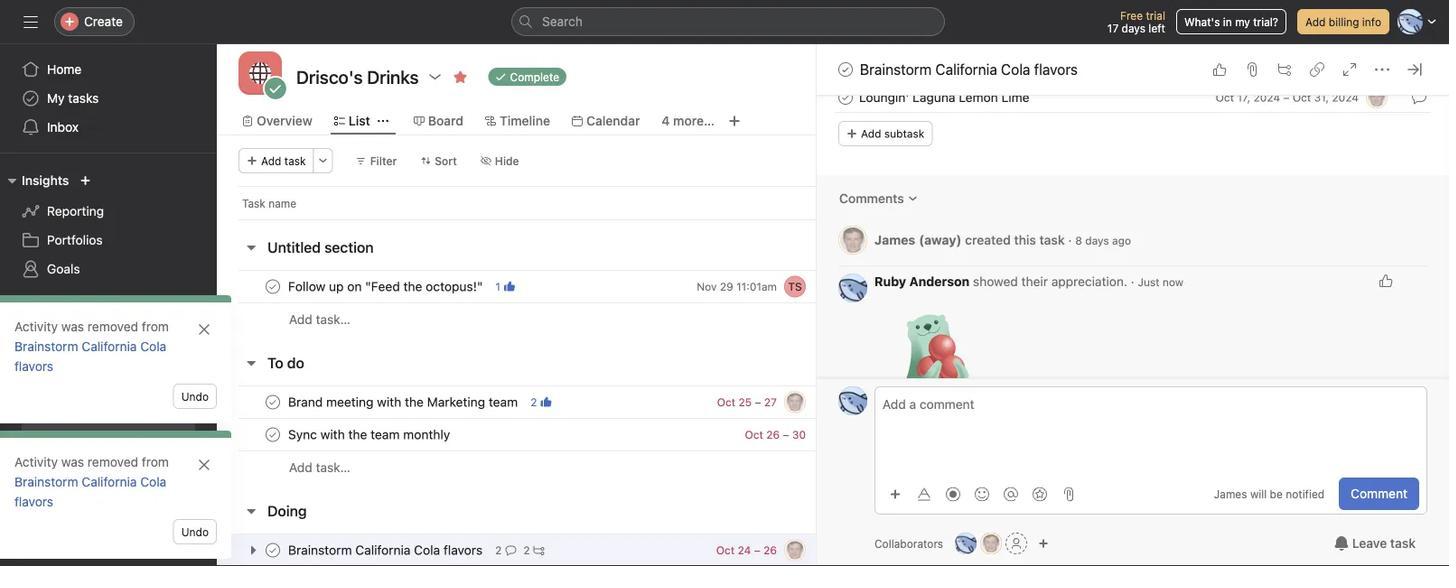 Task type: locate. For each thing, give the bounding box(es) containing it.
california up drinks
[[82, 339, 137, 354]]

james (away) created this task · 8 days ago
[[875, 233, 1132, 247]]

2 vertical spatial cola
[[140, 475, 166, 490]]

0 vertical spatial was
[[61, 319, 84, 334]]

0 vertical spatial flavors
[[1035, 61, 1078, 78]]

completed image down untitled at the top left of the page
[[262, 276, 284, 298]]

1 horizontal spatial 2024
[[1333, 91, 1359, 104]]

brainstorm for close image
[[14, 339, 78, 354]]

from for close icon's undo button brainstorm california cola flavors link
[[142, 455, 169, 470]]

oct for oct 25 – 27
[[717, 396, 736, 409]]

james inside starred element
[[47, 327, 85, 342]]

add task… button up doing
[[289, 458, 351, 478]]

26 inside sync with the team monthly cell
[[767, 429, 780, 442]]

1 vertical spatial from
[[142, 455, 169, 470]]

globe image
[[249, 62, 271, 84]]

4
[[662, 113, 670, 128]]

brainstorm inside brainstorm california cola flavors 'dialog'
[[860, 61, 932, 78]]

0 likes. click to like this task image
[[1213, 62, 1227, 77], [1379, 274, 1394, 288]]

billing
[[1329, 15, 1360, 28]]

brainstorm california cola flavors cell
[[217, 534, 818, 567]]

– left 27
[[755, 396, 762, 409]]

ja button inside 'brand meeting with the marketing team' cell
[[785, 392, 806, 413]]

add task… row
[[217, 303, 884, 336], [217, 451, 884, 484]]

26 left toggle assignee popover icon
[[764, 545, 777, 557]]

subtask
[[885, 127, 925, 140]]

california
[[936, 61, 998, 78], [82, 339, 137, 354], [82, 475, 137, 490]]

add task… row down 2 button
[[217, 451, 884, 484]]

add left subtask
[[861, 127, 882, 140]]

· left just at the right
[[1131, 274, 1135, 289]]

create button
[[54, 7, 135, 36]]

do
[[287, 355, 304, 372]]

2 brainstorm california cola flavors link from the top
[[14, 475, 166, 510]]

days right 8
[[1086, 234, 1110, 247]]

0 vertical spatial activity was removed from brainstorm california cola flavors
[[14, 319, 169, 374]]

2 horizontal spatial james
[[1215, 489, 1248, 501]]

1 vertical spatial flavors
[[14, 359, 53, 374]]

add task… inside header to do tree grid
[[289, 460, 351, 475]]

projects element
[[0, 381, 217, 567]]

add task… button
[[289, 310, 351, 330], [289, 458, 351, 478]]

drisco's drinks link
[[11, 349, 206, 378]]

1 vertical spatial undo button
[[173, 520, 217, 545]]

was for brainstorm california cola flavors link for close image's undo button
[[61, 319, 84, 334]]

1 collapse task list for this section image from the top
[[244, 240, 258, 255]]

24
[[738, 545, 751, 557]]

– inside 'brand meeting with the marketing team' cell
[[755, 396, 762, 409]]

row containing oct 26
[[217, 418, 884, 452]]

0 vertical spatial add task… row
[[217, 303, 884, 336]]

1 vertical spatial completed image
[[262, 424, 284, 446]]

drinks
[[98, 356, 135, 371]]

1 horizontal spatial days
[[1122, 22, 1146, 34]]

add task…
[[289, 312, 351, 327], [289, 460, 351, 475]]

add subtask image
[[1278, 62, 1292, 77]]

1 undo button from the top
[[173, 384, 217, 409]]

1 brainstorm california cola flavors link from the top
[[14, 339, 166, 374]]

ja button down emoji image
[[981, 533, 1002, 555]]

hide button
[[473, 148, 527, 174]]

untitled section button
[[268, 231, 374, 264]]

completed image inside 'brand meeting with the marketing team' cell
[[262, 392, 284, 413]]

0 vertical spatial undo button
[[173, 384, 217, 409]]

0 horizontal spatial completed image
[[262, 424, 284, 446]]

ja for ja "button" to the left of james link
[[847, 234, 859, 247]]

list link
[[334, 111, 370, 131]]

0 vertical spatial california
[[936, 61, 998, 78]]

0 horizontal spatial james
[[47, 327, 85, 342]]

2 add task… from the top
[[289, 460, 351, 475]]

add inside main content
[[861, 127, 882, 140]]

comment button
[[1340, 478, 1420, 511]]

Follow up on "Feed the octopus!" text field
[[285, 278, 488, 296]]

portfolios
[[47, 233, 103, 248]]

add task… up do
[[289, 312, 351, 327]]

0 vertical spatial removed
[[88, 319, 138, 334]]

add inside button
[[1306, 15, 1326, 28]]

26 inside brainstorm california cola flavors cell
[[764, 545, 777, 557]]

calendar link
[[572, 111, 640, 131]]

0 vertical spatial add task…
[[289, 312, 351, 327]]

add task… row down 1 button
[[217, 303, 884, 336]]

add task… inside "header untitled section" tree grid
[[289, 312, 351, 327]]

1 horizontal spatial completed image
[[835, 87, 857, 108]]

undo down close image
[[181, 390, 209, 403]]

1 vertical spatial ·
[[1131, 274, 1135, 289]]

oct left 24
[[716, 545, 735, 557]]

ja for ja "button" under emoji image
[[986, 538, 998, 550]]

1 add task… button from the top
[[289, 310, 351, 330]]

add up do
[[289, 312, 313, 327]]

was
[[61, 319, 84, 334], [61, 455, 84, 470]]

brainstorm up "drisco's"
[[14, 339, 78, 354]]

0 horizontal spatial 0 likes. click to like this task image
[[1213, 62, 1227, 77]]

task…
[[316, 312, 351, 327], [316, 460, 351, 475]]

was up "drisco's"
[[61, 319, 84, 334]]

2 add task… button from the top
[[289, 458, 351, 478]]

undo
[[181, 390, 209, 403], [181, 526, 209, 539]]

james inside main content
[[875, 233, 916, 247]]

james for james (away) created this task · 8 days ago
[[875, 233, 916, 247]]

1 vertical spatial was
[[61, 455, 84, 470]]

follow up on "feed the octopus!" cell
[[217, 270, 818, 304]]

0 vertical spatial task
[[285, 155, 306, 167]]

ja button right 27
[[785, 392, 806, 413]]

1 from from the top
[[142, 319, 169, 334]]

0 vertical spatial 0 likes. click to like this task image
[[1213, 62, 1227, 77]]

task left "more actions" icon
[[285, 155, 306, 167]]

1 removed from the top
[[88, 319, 138, 334]]

add task… button for second "add task…" row from the bottom
[[289, 310, 351, 330]]

at mention image
[[1004, 488, 1019, 502]]

activity for brainstorm california cola flavors link for close image's undo button
[[14, 319, 58, 334]]

was up organize
[[61, 455, 84, 470]]

2 comments image
[[506, 545, 516, 556]]

ja down emoji image
[[986, 538, 998, 550]]

james up "drisco's"
[[47, 327, 85, 342]]

2 vertical spatial collapse task list for this section image
[[244, 504, 258, 519]]

doing button
[[268, 495, 307, 528]]

toolbar
[[883, 481, 1082, 507]]

activity
[[14, 319, 58, 334], [14, 455, 58, 470]]

– inside main content
[[1284, 91, 1290, 104]]

ra left ruby
[[846, 282, 860, 295]]

2 vertical spatial brainstorm
[[14, 475, 78, 490]]

add tab image
[[728, 114, 742, 128]]

collapse task list for this section image for doing
[[244, 504, 258, 519]]

1 vertical spatial add task… row
[[217, 451, 884, 484]]

completed image inside follow up on "feed the octopus!" cell
[[262, 276, 284, 298]]

toggle assignee popover image
[[785, 540, 806, 562]]

undo button for close icon
[[173, 520, 217, 545]]

ja button left james link
[[839, 226, 868, 255]]

1 vertical spatial activity was removed from brainstorm california cola flavors
[[14, 455, 169, 510]]

header to do tree grid
[[217, 386, 884, 484]]

removed up drinks
[[88, 319, 138, 334]]

completed image
[[835, 87, 857, 108], [262, 424, 284, 446]]

ra down "record a video" icon
[[959, 538, 973, 550]]

california up loungin' laguna lemon lime text field
[[936, 61, 998, 78]]

undo button
[[173, 384, 217, 409], [173, 520, 217, 545]]

1 vertical spatial 0 likes. click to like this task image
[[1379, 274, 1394, 288]]

completed image
[[835, 59, 857, 80], [262, 276, 284, 298], [262, 392, 284, 413], [262, 540, 284, 562]]

1 vertical spatial undo
[[181, 526, 209, 539]]

0 vertical spatial brainstorm california cola flavors link
[[14, 339, 166, 374]]

0 vertical spatial add task… button
[[289, 310, 351, 330]]

doing
[[268, 503, 307, 520]]

ra button right 27
[[839, 387, 868, 416]]

removed up and
[[88, 455, 138, 470]]

– left 30
[[783, 429, 790, 442]]

completed image right expand subtask list for the task brainstorm california cola flavors image
[[262, 540, 284, 562]]

0 horizontal spatial 2024
[[1254, 91, 1281, 104]]

Completed checkbox
[[835, 59, 857, 80], [835, 87, 857, 108], [262, 276, 284, 298], [262, 424, 284, 446], [262, 540, 284, 562]]

1 vertical spatial task…
[[316, 460, 351, 475]]

ja for ja "button" inside 'brand meeting with the marketing team' cell
[[789, 396, 801, 409]]

full screen image
[[1343, 62, 1358, 77]]

oct for oct 26 – 30
[[745, 429, 764, 442]]

add left billing
[[1306, 15, 1326, 28]]

to do button
[[268, 347, 304, 380]]

brainstorm for close icon
[[14, 475, 78, 490]]

flavors for close icon
[[14, 495, 53, 510]]

collapse task list for this section image
[[244, 240, 258, 255], [244, 356, 258, 371], [244, 504, 258, 519]]

0 horizontal spatial days
[[1086, 234, 1110, 247]]

2 removed from the top
[[88, 455, 138, 470]]

attachments: add a file to this task, brainstorm california cola flavors image
[[1245, 62, 1260, 77]]

1 vertical spatial california
[[82, 339, 137, 354]]

filter button
[[348, 148, 405, 174]]

completed image for completed option inside the follow up on "feed the octopus!" cell
[[262, 276, 284, 298]]

1 vertical spatial 26
[[764, 545, 777, 557]]

oct for oct 24 – 26
[[716, 545, 735, 557]]

1 vertical spatial add task…
[[289, 460, 351, 475]]

brand meeting with the marketing team cell
[[217, 386, 818, 419]]

ja down starred dropdown button
[[25, 328, 37, 341]]

cola inside 'dialog'
[[1001, 61, 1031, 78]]

2 collapse task list for this section image from the top
[[244, 356, 258, 371]]

add up doing
[[289, 460, 313, 475]]

completed checkbox inside brainstorm california cola flavors cell
[[262, 540, 284, 562]]

2 vertical spatial task
[[1391, 536, 1416, 551]]

from up your
[[142, 455, 169, 470]]

cola for close icon
[[140, 475, 166, 490]]

0 vertical spatial ·
[[1069, 233, 1072, 247]]

1 vertical spatial collapse task list for this section image
[[244, 356, 258, 371]]

– inside sync with the team monthly cell
[[783, 429, 790, 442]]

main content
[[817, 0, 1450, 486]]

task
[[285, 155, 306, 167], [1040, 233, 1065, 247], [1391, 536, 1416, 551]]

add inside "header untitled section" tree grid
[[289, 312, 313, 327]]

and
[[98, 503, 117, 515]]

task left 8
[[1040, 233, 1065, 247]]

task… down follow up on "feed the octopus!" text field
[[316, 312, 351, 327]]

board link
[[414, 111, 464, 131]]

ruby
[[875, 274, 907, 289]]

1 activity was removed from brainstorm california cola flavors from the top
[[14, 319, 169, 374]]

2 vertical spatial james
[[1215, 489, 1248, 501]]

row
[[239, 219, 817, 221], [217, 270, 884, 304], [217, 386, 884, 419], [217, 418, 884, 452]]

task
[[242, 197, 266, 210]]

ja button down the more actions for this task image on the right top of the page
[[1367, 87, 1388, 108]]

section
[[325, 239, 374, 256]]

brainstorm
[[860, 61, 932, 78], [14, 339, 78, 354], [14, 475, 78, 490]]

complete
[[510, 70, 559, 83]]

ts
[[788, 281, 802, 293]]

oct left 17,
[[1216, 91, 1235, 104]]

oct for oct 17, 2024 – oct 31, 2024
[[1216, 91, 1235, 104]]

2 add task… row from the top
[[217, 451, 884, 484]]

1 vertical spatial brainstorm
[[14, 339, 78, 354]]

– inside brainstorm california cola flavors cell
[[754, 545, 761, 557]]

1 horizontal spatial ·
[[1131, 274, 1135, 289]]

0 vertical spatial activity
[[14, 319, 58, 334]]

completed checkbox inside sync with the team monthly cell
[[262, 424, 284, 446]]

1 vertical spatial removed
[[88, 455, 138, 470]]

0 vertical spatial completed image
[[835, 87, 857, 108]]

oct left 31,
[[1293, 91, 1312, 104]]

0 vertical spatial brainstorm
[[860, 61, 932, 78]]

portfolios link
[[11, 226, 206, 255]]

drisco's drinks
[[296, 66, 419, 87]]

collaborators
[[875, 538, 944, 550]]

undo right projects
[[181, 526, 209, 539]]

oct left 25
[[717, 396, 736, 409]]

1 vertical spatial cola
[[140, 339, 166, 354]]

add
[[1306, 15, 1326, 28], [861, 127, 882, 140], [261, 155, 282, 167], [289, 312, 313, 327], [289, 460, 313, 475]]

2024
[[1254, 91, 1281, 104], [1333, 91, 1359, 104]]

undo for close icon's undo button
[[181, 526, 209, 539]]

ja button
[[1367, 87, 1388, 108], [839, 226, 868, 255], [785, 392, 806, 413], [981, 533, 1002, 555]]

2 task… from the top
[[316, 460, 351, 475]]

1 task… from the top
[[316, 312, 351, 327]]

oct down oct 25 – 27
[[745, 429, 764, 442]]

sort button
[[412, 148, 465, 174]]

0 vertical spatial days
[[1122, 22, 1146, 34]]

0 vertical spatial james
[[875, 233, 916, 247]]

your
[[145, 503, 168, 515]]

ra button down "record a video" icon
[[955, 533, 977, 555]]

james for james will be notified
[[1215, 489, 1248, 501]]

2 horizontal spatial task
[[1391, 536, 1416, 551]]

comment
[[1351, 487, 1408, 502]]

1 add task… from the top
[[289, 312, 351, 327]]

1 horizontal spatial task
[[1040, 233, 1065, 247]]

1 activity from the top
[[14, 319, 58, 334]]

oct
[[1216, 91, 1235, 104], [1293, 91, 1312, 104], [717, 396, 736, 409], [745, 429, 764, 442], [716, 545, 735, 557]]

add task… for 2nd "add task…" row
[[289, 460, 351, 475]]

1 was from the top
[[61, 319, 84, 334]]

2024 right 17,
[[1254, 91, 1281, 104]]

oct 24 – 26
[[716, 545, 777, 557]]

free
[[1121, 9, 1143, 22]]

undo button down close image
[[173, 384, 217, 409]]

25
[[739, 396, 752, 409]]

2024 right 31,
[[1333, 91, 1359, 104]]

26 left 30
[[767, 429, 780, 442]]

ja for ja "button" below the more actions for this task image on the right top of the page
[[1371, 91, 1383, 104]]

timeline link
[[485, 111, 550, 131]]

0 vertical spatial collapse task list for this section image
[[244, 240, 258, 255]]

expand subtask list for the task brainstorm california cola flavors image
[[246, 544, 260, 558]]

close image
[[197, 458, 211, 473]]

2 vertical spatial ra button
[[955, 533, 977, 555]]

days right the 17
[[1122, 22, 1146, 34]]

2 vertical spatial ra
[[959, 538, 973, 550]]

completed image up add subtask button
[[835, 87, 857, 108]]

oct inside brainstorm california cola flavors cell
[[716, 545, 735, 557]]

1 horizontal spatial james
[[875, 233, 916, 247]]

hide
[[495, 155, 519, 167]]

activity up organize
[[14, 455, 58, 470]]

oct inside 'brand meeting with the marketing team' cell
[[717, 396, 736, 409]]

add or remove collaborators image
[[1039, 539, 1049, 550]]

add task… for second "add task…" row from the bottom
[[289, 312, 351, 327]]

brainstorm california cola flavors link
[[14, 339, 166, 374], [14, 475, 166, 510]]

completed image for completed checkbox
[[262, 392, 284, 413]]

0 vertical spatial ra
[[846, 282, 860, 295]]

task… down sync with the team monthly text field
[[316, 460, 351, 475]]

california up and
[[82, 475, 137, 490]]

2 activity from the top
[[14, 455, 58, 470]]

flavors for close image
[[14, 359, 53, 374]]

record a video image
[[946, 488, 961, 502]]

2 vertical spatial california
[[82, 475, 137, 490]]

0 vertical spatial 26
[[767, 429, 780, 442]]

1 vertical spatial james
[[47, 327, 85, 342]]

1 undo from the top
[[181, 390, 209, 403]]

james left will
[[1215, 489, 1248, 501]]

days inside free trial 17 days left
[[1122, 22, 1146, 34]]

undo button left expand subtask list for the task brainstorm california cola flavors image
[[173, 520, 217, 545]]

2 activity was removed from brainstorm california cola flavors from the top
[[14, 455, 169, 510]]

ja right 27
[[789, 396, 801, 409]]

ja
[[1371, 91, 1383, 104], [847, 234, 859, 247], [25, 328, 37, 341], [789, 396, 801, 409], [986, 538, 998, 550]]

2 from from the top
[[142, 455, 169, 470]]

task for leave task
[[1391, 536, 1416, 551]]

0 vertical spatial from
[[142, 319, 169, 334]]

1 add task… row from the top
[[217, 303, 884, 336]]

attach a file or paste an image image
[[1062, 488, 1076, 502]]

brainstorm up loungin' laguna lemon lime text field
[[860, 61, 932, 78]]

james up ruby
[[875, 233, 916, 247]]

ja down the more actions for this task image on the right top of the page
[[1371, 91, 1383, 104]]

ja inside 'brand meeting with the marketing team' cell
[[789, 396, 801, 409]]

collapse task list for this section image left untitled at the top left of the page
[[244, 240, 258, 255]]

undo button for close image
[[173, 384, 217, 409]]

removed
[[88, 319, 138, 334], [88, 455, 138, 470]]

ago
[[1113, 234, 1132, 247]]

26
[[767, 429, 780, 442], [764, 545, 777, 557]]

main content containing comments
[[817, 0, 1450, 486]]

1 vertical spatial days
[[1086, 234, 1110, 247]]

2 vertical spatial flavors
[[14, 495, 53, 510]]

from left close image
[[142, 319, 169, 334]]

task… inside "header untitled section" tree grid
[[316, 312, 351, 327]]

0 vertical spatial undo
[[181, 390, 209, 403]]

add task… button up do
[[289, 310, 351, 330]]

ts button
[[785, 276, 806, 298]]

task… inside header to do tree grid
[[316, 460, 351, 475]]

calendar
[[587, 113, 640, 128]]

2 undo button from the top
[[173, 520, 217, 545]]

– down add subtask image
[[1284, 91, 1290, 104]]

0 horizontal spatial task
[[285, 155, 306, 167]]

1 vertical spatial task
[[1040, 233, 1065, 247]]

otter hugging three bouncy balls image
[[875, 300, 983, 408]]

3 collapse task list for this section image from the top
[[244, 504, 258, 519]]

add task… up doing
[[289, 460, 351, 475]]

collapse task list for this section image left doing
[[244, 504, 258, 519]]

activity down starred dropdown button
[[14, 319, 58, 334]]

2 was from the top
[[61, 455, 84, 470]]

0 horizontal spatial ·
[[1069, 233, 1072, 247]]

1 vertical spatial add task… button
[[289, 458, 351, 478]]

completed image up add subtask button
[[835, 59, 857, 80]]

1 vertical spatial brainstorm california cola flavors link
[[14, 475, 166, 510]]

– right 24
[[754, 545, 761, 557]]

collapse task list for this section image left to
[[244, 356, 258, 371]]

reporting link
[[11, 197, 206, 226]]

insights
[[22, 173, 69, 188]]

what's in my trial?
[[1185, 15, 1279, 28]]

james
[[875, 233, 916, 247], [47, 327, 85, 342], [1215, 489, 1248, 501]]

ja inside starred element
[[25, 328, 37, 341]]

goals
[[47, 262, 80, 277]]

oct inside sync with the team monthly cell
[[745, 429, 764, 442]]

ra button left ruby
[[839, 274, 868, 303]]

brainstorm up organize
[[14, 475, 78, 490]]

ja left james link
[[847, 234, 859, 247]]

in
[[1224, 15, 1233, 28]]

completed image down completed checkbox
[[262, 424, 284, 446]]

0 vertical spatial cola
[[1001, 61, 1031, 78]]

ra button
[[839, 274, 868, 303], [839, 387, 868, 416], [955, 533, 977, 555]]

2
[[531, 396, 537, 409]]

2 undo from the top
[[181, 526, 209, 539]]

completed image down to
[[262, 392, 284, 413]]

– for oct 26 – 30
[[783, 429, 790, 442]]

0 vertical spatial task…
[[316, 312, 351, 327]]

1 vertical spatial activity
[[14, 455, 58, 470]]

ra right 27
[[846, 395, 860, 408]]

more actions image
[[318, 155, 329, 166]]

· left 8
[[1069, 233, 1072, 247]]

task right leave
[[1391, 536, 1416, 551]]



Task type: describe. For each thing, give the bounding box(es) containing it.
now
[[1163, 276, 1184, 289]]

4 more…
[[662, 113, 715, 128]]

starred element
[[0, 287, 217, 381]]

toolbar inside brainstorm california cola flavors 'dialog'
[[883, 481, 1082, 507]]

insert an object image
[[890, 489, 901, 500]]

my tasks link
[[11, 84, 206, 113]]

appreciation.
[[1052, 274, 1128, 289]]

17,
[[1238, 91, 1251, 104]]

search list box
[[512, 7, 945, 36]]

Sync with the team monthly text field
[[285, 426, 456, 444]]

overview link
[[242, 111, 313, 131]]

1 button
[[492, 278, 519, 296]]

name
[[269, 197, 297, 210]]

emoji image
[[975, 488, 990, 502]]

task for add task
[[285, 155, 306, 167]]

california inside 'dialog'
[[936, 61, 998, 78]]

brainstorm california cola flavors dialog
[[817, 0, 1450, 567]]

hide sidebar image
[[23, 14, 38, 29]]

my
[[1236, 15, 1251, 28]]

goals link
[[11, 255, 206, 284]]

leave task button
[[1323, 528, 1428, 560]]

completed image inside main content
[[835, 87, 857, 108]]

just
[[1138, 276, 1160, 289]]

info
[[1363, 15, 1382, 28]]

more actions for this task image
[[1376, 62, 1390, 77]]

drisco's
[[47, 356, 95, 371]]

more…
[[674, 113, 715, 128]]

list
[[349, 113, 370, 128]]

removed for close icon's undo button brainstorm california cola flavors link
[[88, 455, 138, 470]]

close details image
[[1408, 62, 1423, 77]]

trial?
[[1254, 15, 1279, 28]]

2 subtasks image
[[534, 545, 545, 556]]

tab actions image
[[378, 116, 388, 127]]

james for james
[[47, 327, 85, 342]]

activity was removed from brainstorm california cola flavors for close icon's undo button brainstorm california cola flavors link
[[14, 455, 169, 510]]

add billing info
[[1306, 15, 1382, 28]]

add inside header to do tree grid
[[289, 460, 313, 475]]

task inside main content
[[1040, 233, 1065, 247]]

reporting
[[47, 204, 104, 219]]

sync with the team monthly cell
[[217, 418, 818, 452]]

sort
[[435, 155, 457, 167]]

with
[[89, 519, 111, 531]]

Task Name text field
[[860, 88, 1030, 108]]

8
[[1076, 234, 1083, 247]]

task… for 2nd "add task…" row
[[316, 460, 351, 475]]

my tasks
[[47, 91, 99, 106]]

comments
[[840, 191, 904, 206]]

overview
[[257, 113, 313, 128]]

starred
[[22, 296, 66, 311]]

4 more… button
[[662, 111, 715, 131]]

tasks
[[68, 91, 99, 106]]

11:01am
[[737, 281, 777, 293]]

1
[[496, 281, 501, 293]]

left
[[1149, 22, 1166, 34]]

james will be notified
[[1215, 489, 1325, 501]]

leave
[[1353, 536, 1388, 551]]

trial
[[1146, 9, 1166, 22]]

Brainstorm California Cola flavors text field
[[285, 542, 488, 560]]

30
[[793, 429, 806, 442]]

new image
[[80, 175, 91, 186]]

cola for close image
[[140, 339, 166, 354]]

from for brainstorm california cola flavors link for close image's undo button
[[142, 319, 169, 334]]

29
[[720, 281, 734, 293]]

search
[[542, 14, 583, 29]]

– for oct 24 – 26
[[754, 545, 761, 557]]

insights element
[[0, 164, 217, 287]]

undo for close image's undo button
[[181, 390, 209, 403]]

1 vertical spatial ra
[[846, 395, 860, 408]]

california for close image
[[82, 339, 137, 354]]

notified
[[1286, 489, 1325, 501]]

· for appreciation.
[[1131, 274, 1135, 289]]

organize
[[49, 503, 95, 515]]

what's
[[1185, 15, 1221, 28]]

to
[[268, 355, 284, 372]]

was for close icon's undo button brainstorm california cola flavors link
[[61, 455, 84, 470]]

search button
[[512, 7, 945, 36]]

days inside james (away) created this task · 8 days ago
[[1086, 234, 1110, 247]]

1 2024 from the left
[[1254, 91, 1281, 104]]

collapse task list for this section image for untitled section
[[244, 240, 258, 255]]

be
[[1270, 489, 1283, 501]]

created
[[965, 233, 1011, 247]]

(away)
[[919, 233, 962, 247]]

insights button
[[0, 170, 69, 192]]

create
[[84, 14, 123, 29]]

completed checkbox inside main content
[[835, 87, 857, 108]]

plan
[[120, 503, 142, 515]]

copy task link image
[[1311, 62, 1325, 77]]

row containing 1
[[217, 270, 884, 304]]

global element
[[0, 44, 217, 153]]

add task… button for 2nd "add task…" row
[[289, 458, 351, 478]]

17
[[1108, 22, 1119, 34]]

untitled section
[[268, 239, 374, 256]]

inbox link
[[11, 113, 206, 142]]

· for task
[[1069, 233, 1072, 247]]

this
[[1014, 233, 1037, 247]]

0 vertical spatial ra button
[[839, 274, 868, 303]]

to do
[[268, 355, 304, 372]]

activity was removed from brainstorm california cola flavors for brainstorm california cola flavors link for close image's undo button
[[14, 319, 169, 374]]

starred button
[[0, 293, 66, 315]]

Completed checkbox
[[262, 392, 284, 413]]

remove from starred image
[[453, 70, 468, 84]]

activity for close icon's undo button brainstorm california cola flavors link
[[14, 455, 58, 470]]

comments button
[[828, 183, 931, 215]]

0 comments. click to go to subtask details and comments image
[[1413, 90, 1427, 105]]

– for oct 25 – 27
[[755, 396, 762, 409]]

appreciations image
[[1033, 488, 1048, 502]]

removed for brainstorm california cola flavors link for close image's undo button
[[88, 319, 138, 334]]

complete button
[[480, 64, 575, 89]]

brainstorm california cola flavors link for close icon's undo button
[[14, 475, 166, 510]]

inbox
[[47, 120, 79, 135]]

1 vertical spatial ra button
[[839, 387, 868, 416]]

timeline
[[500, 113, 550, 128]]

2 button
[[527, 394, 555, 412]]

nov
[[697, 281, 717, 293]]

31,
[[1315, 91, 1330, 104]]

filter
[[370, 155, 397, 167]]

free trial 17 days left
[[1108, 9, 1166, 34]]

add subtask
[[861, 127, 925, 140]]

header untitled section tree grid
[[217, 270, 884, 336]]

home link
[[11, 55, 206, 84]]

27
[[765, 396, 777, 409]]

ruby anderson showed their appreciation. · just now
[[875, 274, 1184, 289]]

close image
[[197, 323, 211, 337]]

Brand meeting with the Marketing team text field
[[285, 394, 523, 412]]

task… for second "add task…" row from the bottom
[[316, 312, 351, 327]]

add task
[[261, 155, 306, 167]]

oct 25 – 27
[[717, 396, 777, 409]]

nov 29 11:01am
[[697, 281, 777, 293]]

completed image inside sync with the team monthly cell
[[262, 424, 284, 446]]

showed
[[973, 274, 1018, 289]]

formatting image
[[917, 488, 932, 502]]

flavors inside 'dialog'
[[1035, 61, 1078, 78]]

work
[[62, 519, 86, 531]]

task name row
[[217, 186, 884, 220]]

brainstorm california cola flavors link for close image's undo button
[[14, 339, 166, 374]]

show options image
[[428, 70, 442, 84]]

completed image for completed option within the brainstorm california cola flavors cell
[[262, 540, 284, 562]]

untitled
[[268, 239, 321, 256]]

brainstorm california cola flavors
[[860, 61, 1078, 78]]

completed checkbox inside follow up on "feed the octopus!" cell
[[262, 276, 284, 298]]

will
[[1251, 489, 1267, 501]]

row containing 2
[[217, 386, 884, 419]]

1 horizontal spatial 0 likes. click to like this task image
[[1379, 274, 1394, 288]]

what's in my trial? button
[[1177, 9, 1287, 34]]

california for close icon
[[82, 475, 137, 490]]

ruby anderson link
[[875, 274, 970, 289]]

anderson
[[910, 274, 970, 289]]

add down overview link
[[261, 155, 282, 167]]

2 2024 from the left
[[1333, 91, 1359, 104]]

home
[[47, 62, 82, 77]]



Task type: vqa. For each thing, say whether or not it's contained in the screenshot.
Oct 17, 2024 – Oct 31, 2024
yes



